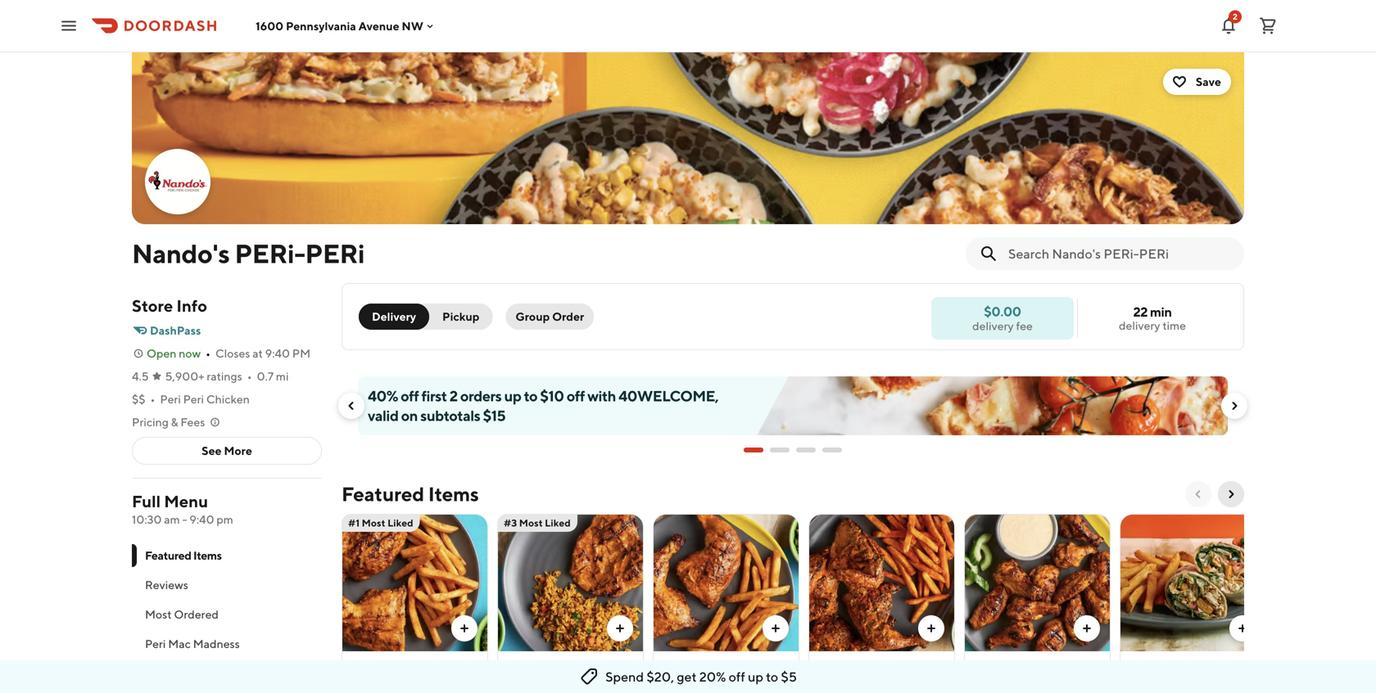 Task type: describe. For each thing, give the bounding box(es) containing it.
1/2
[[349, 658, 367, 674]]

#3 most liked
[[504, 518, 571, 529]]

full chicken platter
[[816, 658, 930, 674]]

peri
[[305, 238, 365, 269]]

two 1/4 chicken legs $15.99+
[[660, 658, 785, 691]]

now
[[179, 347, 201, 360]]

delivery inside $0.00 delivery fee
[[972, 319, 1014, 333]]

20%
[[699, 670, 726, 685]]

1/2 chicken image
[[342, 514, 487, 652]]

pm
[[217, 513, 233, 527]]

breast
[[559, 658, 597, 674]]

0.7 mi
[[257, 370, 289, 383]]

peri up pricing & fees
[[160, 393, 181, 406]]

spicy chicken caesar wrap image
[[1121, 514, 1266, 652]]

mac
[[168, 638, 191, 651]]

peri mac madness
[[145, 638, 240, 651]]

(7)
[[604, 678, 618, 691]]

chicken for spicy chicken caesar wrap
[[1161, 658, 1209, 674]]

boneless breast image
[[498, 514, 643, 652]]

-
[[182, 513, 187, 527]]

fees
[[181, 416, 205, 429]]

40welcome,
[[619, 387, 719, 405]]

notification bell image
[[1219, 16, 1239, 36]]

pricing
[[132, 416, 169, 429]]

nando's
[[132, 238, 230, 269]]

pennsylvania
[[286, 19, 356, 33]]

0 horizontal spatial off
[[401, 387, 419, 405]]

40% off first 2 orders up to $10 off with 40welcome, valid on subtotals $15
[[368, 387, 719, 425]]

delivery inside 22 min delivery time
[[1119, 319, 1160, 333]]

#3
[[504, 518, 517, 529]]

$0.00 delivery fee
[[972, 304, 1033, 333]]

most for #1
[[362, 518, 385, 529]]

1600
[[256, 19, 283, 33]]

up for orders
[[504, 387, 521, 405]]

most ordered button
[[132, 600, 322, 630]]

boneless
[[505, 658, 557, 674]]

previous button of carousel image
[[1192, 488, 1205, 501]]

full for chicken
[[816, 658, 837, 674]]

most ordered
[[145, 608, 219, 622]]

&
[[171, 416, 178, 429]]

peri inside button
[[145, 638, 166, 651]]

0 vertical spatial •
[[206, 347, 210, 360]]

liked for #1 most liked
[[388, 518, 413, 529]]

wings
[[986, 658, 1023, 674]]

$10
[[540, 387, 564, 405]]

see more
[[202, 444, 252, 458]]

up for off
[[748, 670, 763, 685]]

open
[[147, 347, 176, 360]]

0 vertical spatial 9:40
[[265, 347, 290, 360]]

min
[[1150, 304, 1172, 320]]

caesar
[[1211, 658, 1251, 674]]

delivery
[[372, 310, 416, 324]]

1600 pennsylvania avenue nw
[[256, 19, 423, 33]]

0 items, open order cart image
[[1258, 16, 1278, 36]]

platter
[[890, 658, 930, 674]]

peri-
[[235, 238, 305, 269]]

Delivery radio
[[359, 304, 429, 330]]

peri mac madness button
[[132, 630, 322, 659]]

spicy chicken caesar wrap
[[1127, 658, 1251, 692]]

1 vertical spatial featured items
[[145, 549, 222, 563]]

subtotals
[[420, 407, 480, 425]]

madness
[[193, 638, 240, 651]]

closes
[[215, 347, 250, 360]]

peri up fees
[[183, 393, 204, 406]]

orders
[[460, 387, 502, 405]]

on
[[401, 407, 418, 425]]

open now
[[147, 347, 201, 360]]

#1
[[348, 518, 360, 529]]

nw
[[402, 19, 423, 33]]

22
[[1133, 304, 1148, 320]]

order
[[552, 310, 584, 324]]

chicken for full chicken platter
[[840, 658, 888, 674]]

see more button
[[133, 438, 321, 464]]

spicy
[[1127, 658, 1158, 674]]

pricing & fees button
[[132, 414, 221, 431]]

#1 most liked
[[348, 518, 413, 529]]

40%
[[368, 387, 398, 405]]

featured inside featured items "heading"
[[342, 483, 424, 506]]

22 min delivery time
[[1119, 304, 1186, 333]]

full menu 10:30 am - 9:40 pm
[[132, 492, 233, 527]]

group
[[516, 310, 550, 324]]

time
[[1163, 319, 1186, 333]]

chicken for 1/2 chicken
[[369, 658, 417, 674]]



Task type: locate. For each thing, give the bounding box(es) containing it.
most right "#3"
[[519, 518, 543, 529]]

chicken right 1/2
[[369, 658, 417, 674]]

items
[[428, 483, 479, 506], [193, 549, 222, 563]]

$15
[[483, 407, 506, 425]]

4 add item to cart image from the left
[[1236, 623, 1249, 636]]

group order
[[516, 310, 584, 324]]

5,900+
[[165, 370, 204, 383]]

select promotional banner element
[[744, 436, 842, 465]]

delivery
[[1119, 319, 1160, 333], [972, 319, 1014, 333]]

2
[[1233, 12, 1238, 21], [450, 387, 458, 405]]

full
[[132, 492, 161, 512], [816, 658, 837, 674]]

wrap
[[1127, 676, 1159, 692]]

full for menu
[[132, 492, 161, 512]]

peri left mac
[[145, 638, 166, 651]]

avenue
[[358, 19, 399, 33]]

$15.99+
[[660, 678, 702, 691]]

1 horizontal spatial 9:40
[[265, 347, 290, 360]]

1 add item to cart image from the left
[[614, 623, 627, 636]]

1 vertical spatial to
[[766, 670, 778, 685]]

up left $5 at bottom right
[[748, 670, 763, 685]]

• right now on the left
[[206, 347, 210, 360]]

next button of carousel image
[[1228, 400, 1241, 413], [1225, 488, 1238, 501]]

off
[[401, 387, 419, 405], [567, 387, 585, 405], [729, 670, 745, 685]]

full inside full menu 10:30 am - 9:40 pm
[[132, 492, 161, 512]]

0 vertical spatial 2
[[1233, 12, 1238, 21]]

up up $15
[[504, 387, 521, 405]]

dashpass
[[150, 324, 201, 337]]

add item to cart image inside full chicken platter button
[[925, 623, 938, 636]]

store
[[132, 297, 173, 316]]

first
[[421, 387, 447, 405]]

1 vertical spatial 2
[[450, 387, 458, 405]]

0 vertical spatial items
[[428, 483, 479, 506]]

add item to cart image for the 1/2 chicken image
[[458, 623, 471, 636]]

• right $$
[[150, 393, 155, 406]]

100%
[[572, 678, 602, 691]]

9:40 right "at"
[[265, 347, 290, 360]]

chicken inside two 1/4 chicken legs $15.99+
[[707, 658, 755, 674]]

1 vertical spatial •
[[247, 370, 252, 383]]

to left $5 at bottom right
[[766, 670, 778, 685]]

•
[[206, 347, 210, 360], [247, 370, 252, 383], [150, 393, 155, 406]]

ordered
[[174, 608, 219, 622]]

0 horizontal spatial up
[[504, 387, 521, 405]]

Item Search search field
[[1008, 245, 1231, 263]]

2 add item to cart image from the left
[[925, 623, 938, 636]]

off up on
[[401, 387, 419, 405]]

add item to cart image for spicy chicken caesar wrap image
[[1236, 623, 1249, 636]]

1 horizontal spatial off
[[567, 387, 585, 405]]

to for $5
[[766, 670, 778, 685]]

1 vertical spatial full
[[816, 658, 837, 674]]

to inside "40% off first 2 orders up to $10 off with 40welcome, valid on subtotals $15"
[[524, 387, 537, 405]]

order methods option group
[[359, 304, 493, 330]]

boneless breast 100% (7)
[[505, 658, 618, 691]]

featured up reviews
[[145, 549, 191, 563]]

0 vertical spatial up
[[504, 387, 521, 405]]

0 horizontal spatial 9:40
[[189, 513, 214, 527]]

chicken right 1/4
[[707, 658, 755, 674]]

full chicken platter image
[[809, 514, 954, 652]]

1 vertical spatial 9:40
[[189, 513, 214, 527]]

$$
[[132, 393, 145, 406]]

1/4
[[686, 658, 705, 674]]

two 1/4 chicken legs image
[[654, 514, 799, 652]]

most right #1
[[362, 518, 385, 529]]

12 wings
[[971, 658, 1023, 674]]

1 horizontal spatial most
[[362, 518, 385, 529]]

1 horizontal spatial items
[[428, 483, 479, 506]]

1 horizontal spatial up
[[748, 670, 763, 685]]

pickup
[[442, 310, 480, 324]]

featured items heading
[[342, 482, 479, 508]]

$5
[[781, 670, 797, 685]]

$0.00
[[984, 304, 1021, 319]]

1 horizontal spatial add item to cart image
[[925, 623, 938, 636]]

items up reviews button
[[193, 549, 222, 563]]

delivery left "time"
[[1119, 319, 1160, 333]]

2 horizontal spatial most
[[519, 518, 543, 529]]

0 horizontal spatial featured items
[[145, 549, 222, 563]]

save
[[1196, 75, 1221, 88]]

delivery left fee
[[972, 319, 1014, 333]]

up
[[504, 387, 521, 405], [748, 670, 763, 685]]

off right the 20%
[[729, 670, 745, 685]]

1 vertical spatial items
[[193, 549, 222, 563]]

0 horizontal spatial 2
[[450, 387, 458, 405]]

most inside button
[[145, 608, 172, 622]]

• left 0.7 on the left bottom of page
[[247, 370, 252, 383]]

pm
[[292, 347, 311, 360]]

2 add item to cart image from the left
[[769, 623, 782, 636]]

add item to cart image for 12 wings image
[[1080, 623, 1094, 636]]

save button
[[1163, 69, 1231, 95]]

reviews
[[145, 579, 188, 592]]

1 vertical spatial next button of carousel image
[[1225, 488, 1238, 501]]

9:40 right -
[[189, 513, 214, 527]]

1 horizontal spatial liked
[[545, 518, 571, 529]]

0 horizontal spatial to
[[524, 387, 537, 405]]

1 vertical spatial up
[[748, 670, 763, 685]]

0 horizontal spatial add item to cart image
[[458, 623, 471, 636]]

1 liked from the left
[[388, 518, 413, 529]]

1 horizontal spatial •
[[206, 347, 210, 360]]

spend
[[605, 670, 644, 685]]

chicken left platter
[[840, 658, 888, 674]]

0.7
[[257, 370, 274, 383]]

spend $20, get 20% off up to $5
[[605, 670, 797, 685]]

most for #3
[[519, 518, 543, 529]]

liked
[[388, 518, 413, 529], [545, 518, 571, 529]]

9:40 inside full menu 10:30 am - 9:40 pm
[[189, 513, 214, 527]]

1 horizontal spatial featured items
[[342, 483, 479, 506]]

full up 10:30
[[132, 492, 161, 512]]

nando's peri-peri
[[132, 238, 365, 269]]

items inside "heading"
[[428, 483, 479, 506]]

0 horizontal spatial full
[[132, 492, 161, 512]]

1600 pennsylvania avenue nw button
[[256, 19, 436, 33]]

• closes at 9:40 pm
[[206, 347, 311, 360]]

10:30
[[132, 513, 162, 527]]

add item to cart image for boneless breast image
[[614, 623, 627, 636]]

most down reviews
[[145, 608, 172, 622]]

add item to cart image
[[458, 623, 471, 636], [925, 623, 938, 636]]

full chicken platter button
[[808, 514, 955, 694]]

1 horizontal spatial featured
[[342, 483, 424, 506]]

0 horizontal spatial featured
[[145, 549, 191, 563]]

1 horizontal spatial 2
[[1233, 12, 1238, 21]]

4.5
[[132, 370, 149, 383]]

group order button
[[506, 304, 594, 330]]

legs
[[758, 658, 785, 674]]

add item to cart image for 'full chicken platter' image
[[925, 623, 938, 636]]

0 vertical spatial next button of carousel image
[[1228, 400, 1241, 413]]

0 horizontal spatial items
[[193, 549, 222, 563]]

featured items up '#1 most liked'
[[342, 483, 479, 506]]

store info
[[132, 297, 207, 316]]

2 horizontal spatial off
[[729, 670, 745, 685]]

featured up '#1 most liked'
[[342, 483, 424, 506]]

2 vertical spatial •
[[150, 393, 155, 406]]

ratings
[[207, 370, 242, 383]]

2 horizontal spatial •
[[247, 370, 252, 383]]

mi
[[276, 370, 289, 383]]

5,900+ ratings •
[[165, 370, 252, 383]]

reviews button
[[132, 571, 322, 600]]

to left $10
[[524, 387, 537, 405]]

0 vertical spatial featured
[[342, 483, 424, 506]]

full inside button
[[816, 658, 837, 674]]

Pickup radio
[[419, 304, 493, 330]]

chicken inside button
[[840, 658, 888, 674]]

0 horizontal spatial •
[[150, 393, 155, 406]]

1 horizontal spatial to
[[766, 670, 778, 685]]

add item to cart image for 'two 1/4 chicken legs' "image"
[[769, 623, 782, 636]]

chicken right spicy
[[1161, 658, 1209, 674]]

spicy chicken caesar wrap button
[[1120, 514, 1266, 694]]

$$ • peri peri chicken
[[132, 393, 250, 406]]

3 add item to cart image from the left
[[1080, 623, 1094, 636]]

up inside "40% off first 2 orders up to $10 off with 40welcome, valid on subtotals $15"
[[504, 387, 521, 405]]

two
[[660, 658, 684, 674]]

at
[[252, 347, 263, 360]]

nando's peri-peri image
[[132, 52, 1244, 224], [147, 151, 209, 213]]

add item to cart image
[[614, 623, 627, 636], [769, 623, 782, 636], [1080, 623, 1094, 636], [1236, 623, 1249, 636]]

pricing & fees
[[132, 416, 205, 429]]

1 horizontal spatial full
[[816, 658, 837, 674]]

featured items
[[342, 483, 479, 506], [145, 549, 222, 563]]

previous button of carousel image
[[345, 400, 358, 413]]

12
[[971, 658, 984, 674]]

chicken inside spicy chicken caesar wrap
[[1161, 658, 1209, 674]]

12 wings image
[[965, 514, 1110, 652]]

featured items up reviews
[[145, 549, 222, 563]]

0 vertical spatial full
[[132, 492, 161, 512]]

2 inside "40% off first 2 orders up to $10 off with 40welcome, valid on subtotals $15"
[[450, 387, 458, 405]]

off right $10
[[567, 387, 585, 405]]

liked for #3 most liked
[[545, 518, 571, 529]]

1/2 chicken
[[349, 658, 417, 674]]

info
[[176, 297, 207, 316]]

0 horizontal spatial liked
[[388, 518, 413, 529]]

see
[[202, 444, 222, 458]]

12 wings button
[[964, 514, 1111, 694]]

menu
[[164, 492, 208, 512]]

2 right first
[[450, 387, 458, 405]]

more
[[224, 444, 252, 458]]

chicken
[[206, 393, 250, 406], [369, 658, 417, 674], [707, 658, 755, 674], [840, 658, 888, 674], [1161, 658, 1209, 674]]

full right $5 at bottom right
[[816, 658, 837, 674]]

1 vertical spatial featured
[[145, 549, 191, 563]]

valid
[[368, 407, 399, 425]]

items down subtotals
[[428, 483, 479, 506]]

most
[[362, 518, 385, 529], [519, 518, 543, 529], [145, 608, 172, 622]]

0 vertical spatial to
[[524, 387, 537, 405]]

to for $10
[[524, 387, 537, 405]]

liked down featured items "heading"
[[388, 518, 413, 529]]

chicken down ratings
[[206, 393, 250, 406]]

0 vertical spatial featured items
[[342, 483, 479, 506]]

2 left 0 items, open order cart image
[[1233, 12, 1238, 21]]

am
[[164, 513, 180, 527]]

fee
[[1016, 319, 1033, 333]]

liked right "#3"
[[545, 518, 571, 529]]

featured
[[342, 483, 424, 506], [145, 549, 191, 563]]

1 horizontal spatial delivery
[[1119, 319, 1160, 333]]

2 liked from the left
[[545, 518, 571, 529]]

open menu image
[[59, 16, 79, 36]]

0 horizontal spatial delivery
[[972, 319, 1014, 333]]

1 add item to cart image from the left
[[458, 623, 471, 636]]

with
[[587, 387, 616, 405]]

0 horizontal spatial most
[[145, 608, 172, 622]]



Task type: vqa. For each thing, say whether or not it's contained in the screenshot.
Chicken for Spicy Chicken Caesar Wrap
yes



